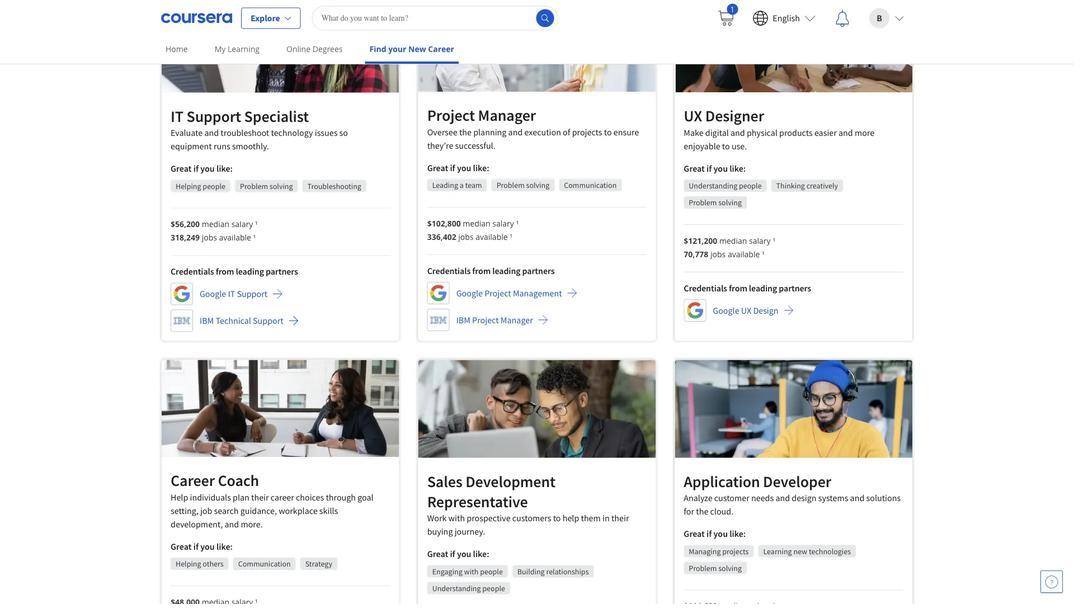 Task type: describe. For each thing, give the bounding box(es) containing it.
project for ibm
[[472, 315, 499, 326]]

and up use.
[[731, 127, 745, 138]]

my learning
[[215, 44, 260, 54]]

great for sales development representative
[[427, 549, 448, 560]]

journey.
[[455, 527, 485, 538]]

salary for oversee
[[493, 218, 514, 229]]

buying
[[427, 527, 453, 538]]

designer
[[706, 106, 765, 126]]

creatively
[[807, 181, 839, 191]]

0 horizontal spatial learning
[[228, 44, 260, 54]]

like: for project manager
[[473, 163, 490, 174]]

1 vertical spatial understanding people
[[432, 584, 505, 594]]

managing
[[689, 547, 721, 557]]

home link
[[161, 36, 192, 62]]

english
[[773, 13, 800, 24]]

problem down the smoothly.
[[240, 181, 268, 191]]

project manager image
[[419, 0, 656, 92]]

like: for application developer
[[730, 529, 746, 540]]

you for sales development representative
[[457, 549, 472, 560]]

great if you like: for career coach
[[171, 542, 233, 553]]

goal
[[358, 492, 374, 504]]

helping people
[[176, 181, 226, 191]]

it support specialist evaluate and troubleshoot technology issues so equipment runs smoothly.
[[171, 107, 348, 152]]

a
[[460, 181, 464, 191]]

customers
[[513, 513, 552, 524]]

online degrees link
[[282, 36, 347, 62]]

guidance,
[[240, 506, 277, 517]]

leading for make
[[749, 283, 778, 294]]

representative
[[427, 492, 528, 512]]

great if you like: for ux designer
[[684, 163, 746, 174]]

managing projects
[[689, 547, 749, 557]]

application developer image
[[675, 360, 913, 458]]

1 vertical spatial manager
[[501, 315, 533, 326]]

$102,800
[[427, 218, 461, 229]]

leading
[[432, 181, 458, 191]]

helping for it support specialist
[[176, 181, 201, 191]]

development
[[466, 472, 556, 492]]

and inside career coach help individuals plan their career choices through goal setting, job search guidance, workplace skills development, and more.
[[225, 519, 239, 530]]

to inside ux designer make digital and physical products easier and more enjoyable to use.
[[723, 141, 730, 152]]

0 vertical spatial understanding
[[689, 181, 738, 191]]

partners for ux designer
[[779, 283, 812, 294]]

if for it support specialist
[[194, 163, 199, 175]]

like: for it support specialist
[[217, 163, 233, 175]]

available for specialist
[[219, 232, 251, 243]]

like: for sales development representative
[[473, 549, 490, 560]]

engaging with people
[[432, 567, 503, 577]]

troubleshooting
[[308, 181, 362, 191]]

design
[[754, 305, 779, 316]]

digital
[[706, 127, 729, 138]]

degrees
[[313, 44, 343, 54]]

available for oversee
[[476, 232, 508, 242]]

credentials for specialist
[[171, 266, 214, 278]]

management
[[513, 288, 562, 299]]

ux inside ux designer make digital and physical products easier and more enjoyable to use.
[[684, 106, 703, 126]]

ux designer image
[[675, 0, 913, 93]]

b
[[877, 13, 883, 24]]

products
[[780, 127, 813, 138]]

thinking creatively
[[777, 181, 839, 191]]

problem solving up $121,200 on the top right of the page
[[689, 198, 742, 208]]

troubleshoot
[[221, 127, 269, 139]]

help
[[563, 513, 580, 524]]

helping for career coach
[[176, 560, 201, 570]]

google project management link
[[427, 282, 578, 305]]

prospective
[[467, 513, 511, 524]]

equipment
[[171, 141, 212, 152]]

home
[[166, 44, 188, 54]]

sales
[[427, 472, 463, 492]]

cloud.
[[711, 506, 734, 518]]

google it support link
[[171, 283, 283, 305]]

median for make
[[720, 236, 747, 246]]

coach
[[218, 471, 259, 491]]

solutions
[[867, 493, 901, 504]]

smoothly.
[[232, 141, 269, 152]]

project for google
[[485, 288, 511, 299]]

leading for specialist
[[236, 266, 264, 278]]

available for make
[[728, 249, 760, 260]]

you for application developer
[[714, 529, 728, 540]]

salary for specialist
[[232, 219, 253, 230]]

issues
[[315, 127, 338, 139]]

ibm project manager
[[457, 315, 533, 326]]

search
[[214, 506, 239, 517]]

1 link
[[708, 0, 744, 36]]

project inside project manager oversee the planning and execution of projects to ensure they're successful.
[[427, 106, 475, 125]]

the inside project manager oversee the planning and execution of projects to ensure they're successful.
[[459, 127, 472, 138]]

new
[[794, 547, 808, 557]]

google for make
[[713, 305, 740, 316]]

google ux design link
[[684, 300, 795, 322]]

b button
[[861, 0, 914, 36]]

0 horizontal spatial understanding
[[432, 584, 481, 594]]

from for oversee
[[473, 266, 491, 277]]

relationships
[[547, 567, 589, 577]]

salary for make
[[749, 236, 771, 246]]

my learning link
[[210, 36, 264, 62]]

great if you like: for sales development representative
[[427, 549, 490, 560]]

people down engaging with people
[[483, 584, 505, 594]]

evaluate
[[171, 127, 203, 139]]

new
[[409, 44, 426, 54]]

online
[[287, 44, 311, 54]]

great for it support specialist
[[171, 163, 192, 175]]

partners for project manager
[[523, 266, 555, 277]]

google for oversee
[[457, 288, 483, 299]]

solving left troubleshooting
[[270, 181, 293, 191]]

sales development representative work with prospective customers to help them in their buying journey.
[[427, 472, 629, 538]]

if for application developer
[[707, 529, 712, 540]]

support inside it support specialist evaluate and troubleshoot technology issues so equipment runs smoothly.
[[187, 107, 241, 126]]

from for make
[[729, 283, 748, 294]]

customer
[[715, 493, 750, 504]]

you for ux designer
[[714, 163, 728, 174]]

solving down managing projects
[[719, 564, 742, 574]]

more
[[855, 127, 875, 138]]

median for oversee
[[463, 218, 491, 229]]

1
[[731, 4, 735, 14]]

problem solving down the smoothly.
[[240, 181, 293, 191]]

support for technical
[[253, 316, 284, 327]]

ibm technical support link
[[171, 310, 299, 332]]

job
[[200, 506, 212, 517]]

jobs for make
[[711, 249, 726, 260]]

google it support
[[200, 289, 268, 300]]

and right needs
[[776, 493, 790, 504]]

it support specialist image
[[162, 0, 399, 93]]

ibm for specialist
[[200, 316, 214, 327]]

1 vertical spatial with
[[464, 567, 479, 577]]

application developer analyze customer needs and design systems and solutions for the cloud.
[[684, 472, 901, 518]]

from for specialist
[[216, 266, 234, 278]]

them
[[581, 513, 601, 524]]



Task type: vqa. For each thing, say whether or not it's contained in the screenshot.
University of Utah image
no



Task type: locate. For each thing, give the bounding box(es) containing it.
1 vertical spatial it
[[228, 289, 235, 300]]

to left use.
[[723, 141, 730, 152]]

people down runs
[[203, 181, 226, 191]]

ux up make
[[684, 106, 703, 126]]

manager
[[478, 106, 536, 125], [501, 315, 533, 326]]

0 horizontal spatial communication
[[238, 560, 291, 570]]

1 horizontal spatial understanding people
[[689, 181, 762, 191]]

2 horizontal spatial google
[[713, 305, 740, 316]]

to left help
[[553, 513, 561, 524]]

leading up google project management
[[493, 266, 521, 277]]

None search field
[[312, 6, 558, 31]]

problem right team
[[497, 181, 525, 191]]

jobs
[[459, 232, 474, 242], [202, 232, 217, 243], [711, 249, 726, 260]]

you up engaging with people
[[457, 549, 472, 560]]

2 horizontal spatial leading
[[749, 283, 778, 294]]

design
[[792, 493, 817, 504]]

great if you like: up helping others
[[171, 542, 233, 553]]

credentials for oversee
[[427, 266, 471, 277]]

1 horizontal spatial credentials
[[427, 266, 471, 277]]

helping up $56,200
[[176, 181, 201, 191]]

and inside project manager oversee the planning and execution of projects to ensure they're successful.
[[509, 127, 523, 138]]

available right the 70,778
[[728, 249, 760, 260]]

project up oversee
[[427, 106, 475, 125]]

understanding people down use.
[[689, 181, 762, 191]]

development,
[[171, 519, 223, 530]]

problem solving
[[497, 181, 550, 191], [240, 181, 293, 191], [689, 198, 742, 208], [689, 564, 742, 574]]

people
[[739, 181, 762, 191], [203, 181, 226, 191], [480, 567, 503, 577], [483, 584, 505, 594]]

career up help
[[171, 471, 215, 491]]

building
[[518, 567, 545, 577]]

their right the in
[[612, 513, 629, 524]]

0 vertical spatial career
[[428, 44, 454, 54]]

1 horizontal spatial leading
[[493, 266, 521, 277]]

great if you like: up engaging with people
[[427, 549, 490, 560]]

1 horizontal spatial it
[[228, 289, 235, 300]]

0 horizontal spatial career
[[171, 471, 215, 491]]

1 vertical spatial their
[[612, 513, 629, 524]]

explore button
[[241, 8, 301, 29]]

with right engaging
[[464, 567, 479, 577]]

0 horizontal spatial projects
[[572, 127, 603, 138]]

0 horizontal spatial ibm
[[200, 316, 214, 327]]

$56,200
[[171, 219, 200, 230]]

make
[[684, 127, 704, 138]]

great if you like: up managing projects
[[684, 529, 746, 540]]

if for sales development representative
[[450, 549, 455, 560]]

jobs right 318,249
[[202, 232, 217, 243]]

find your new career
[[370, 44, 454, 54]]

they're
[[427, 140, 454, 151]]

1 horizontal spatial their
[[612, 513, 629, 524]]

1 horizontal spatial credentials from leading partners
[[427, 266, 555, 277]]

and down search
[[225, 519, 239, 530]]

easier
[[815, 127, 837, 138]]

support right technical at the bottom left
[[253, 316, 284, 327]]

0 horizontal spatial leading
[[236, 266, 264, 278]]

you for it support specialist
[[201, 163, 215, 175]]

if for career coach
[[194, 542, 199, 553]]

ensure
[[614, 127, 639, 138]]

solving down execution
[[526, 181, 550, 191]]

from up 'google project management' link
[[473, 266, 491, 277]]

2 horizontal spatial available
[[728, 249, 760, 260]]

if up leading a team
[[450, 163, 455, 174]]

systems
[[819, 493, 849, 504]]

engaging
[[432, 567, 463, 577]]

strategy
[[305, 560, 333, 570]]

understanding down enjoyable
[[689, 181, 738, 191]]

with up the journey.
[[449, 513, 465, 524]]

median right $56,200
[[202, 219, 230, 230]]

1 horizontal spatial the
[[696, 506, 709, 518]]

1 horizontal spatial projects
[[723, 547, 749, 557]]

great if you like: for it support specialist
[[171, 163, 233, 175]]

What do you want to learn? text field
[[312, 6, 558, 31]]

1 vertical spatial project
[[485, 288, 511, 299]]

for
[[684, 506, 695, 518]]

$102,800 median salary ¹ 336,402 jobs available ¹
[[427, 218, 519, 242]]

people left thinking
[[739, 181, 762, 191]]

1 vertical spatial to
[[723, 141, 730, 152]]

successful.
[[455, 140, 496, 151]]

google project management
[[457, 288, 562, 299]]

and
[[509, 127, 523, 138], [731, 127, 745, 138], [839, 127, 853, 138], [205, 127, 219, 139], [776, 493, 790, 504], [851, 493, 865, 504], [225, 519, 239, 530]]

english button
[[744, 0, 825, 36]]

2 horizontal spatial to
[[723, 141, 730, 152]]

you up managing projects
[[714, 529, 728, 540]]

1 horizontal spatial salary
[[493, 218, 514, 229]]

jobs inside $56,200 median salary ¹ 318,249 jobs available ¹
[[202, 232, 217, 243]]

great for project manager
[[427, 163, 448, 174]]

2 horizontal spatial median
[[720, 236, 747, 246]]

google for specialist
[[200, 289, 226, 300]]

partners for it support specialist
[[266, 266, 298, 278]]

great if you like: down enjoyable
[[684, 163, 746, 174]]

like:
[[473, 163, 490, 174], [730, 163, 746, 174], [217, 163, 233, 175], [730, 529, 746, 540], [217, 542, 233, 553], [473, 549, 490, 560]]

0 horizontal spatial the
[[459, 127, 472, 138]]

like: up managing projects
[[730, 529, 746, 540]]

google left design
[[713, 305, 740, 316]]

median right $121,200 on the top right of the page
[[720, 236, 747, 246]]

0 vertical spatial understanding people
[[689, 181, 762, 191]]

you up helping people
[[201, 163, 215, 175]]

1 horizontal spatial ibm
[[457, 315, 471, 326]]

credentials from leading partners for specialist
[[171, 266, 298, 278]]

runs
[[214, 141, 230, 152]]

great if you like: for project manager
[[427, 163, 490, 174]]

leading
[[493, 266, 521, 277], [236, 266, 264, 278], [749, 283, 778, 294]]

it inside it support specialist evaluate and troubleshoot technology issues so equipment runs smoothly.
[[171, 107, 184, 126]]

great if you like: up leading a team
[[427, 163, 490, 174]]

ibm inside "link"
[[200, 316, 214, 327]]

problem solving right team
[[497, 181, 550, 191]]

analyze
[[684, 493, 713, 504]]

salary inside $102,800 median salary ¹ 336,402 jobs available ¹
[[493, 218, 514, 229]]

$121,200
[[684, 236, 718, 246]]

and left the more
[[839, 127, 853, 138]]

0 vertical spatial ux
[[684, 106, 703, 126]]

0 horizontal spatial their
[[251, 492, 269, 504]]

0 vertical spatial project
[[427, 106, 475, 125]]

credentials down '336,402'
[[427, 266, 471, 277]]

0 vertical spatial the
[[459, 127, 472, 138]]

their inside career coach help individuals plan their career choices through goal setting, job search guidance, workplace skills development, and more.
[[251, 492, 269, 504]]

credentials from leading partners up google ux design
[[684, 283, 812, 294]]

learning new technologies
[[764, 547, 851, 557]]

application
[[684, 472, 760, 492]]

ibm left technical at the bottom left
[[200, 316, 214, 327]]

median inside $121,200 median salary ¹ 70,778 jobs available ¹
[[720, 236, 747, 246]]

0 horizontal spatial jobs
[[202, 232, 217, 243]]

projects right "of"
[[572, 127, 603, 138]]

great if you like: for application developer
[[684, 529, 746, 540]]

available inside $56,200 median salary ¹ 318,249 jobs available ¹
[[219, 232, 251, 243]]

from
[[473, 266, 491, 277], [216, 266, 234, 278], [729, 283, 748, 294]]

1 vertical spatial helping
[[176, 560, 201, 570]]

2 horizontal spatial partners
[[779, 283, 812, 294]]

specialist
[[244, 107, 309, 126]]

in
[[603, 513, 610, 524]]

understanding down engaging
[[432, 584, 481, 594]]

great down enjoyable
[[684, 163, 705, 174]]

0 vertical spatial it
[[171, 107, 184, 126]]

if up managing
[[707, 529, 712, 540]]

learning right my
[[228, 44, 260, 54]]

understanding
[[689, 181, 738, 191], [432, 584, 481, 594]]

jobs for oversee
[[459, 232, 474, 242]]

career
[[428, 44, 454, 54], [171, 471, 215, 491]]

2 vertical spatial support
[[253, 316, 284, 327]]

shopping cart: 1 item element
[[717, 4, 738, 27]]

career coach help individuals plan their career choices through goal setting, job search guidance, workplace skills development, and more.
[[171, 471, 374, 530]]

manager inside project manager oversee the planning and execution of projects to ensure they're successful.
[[478, 106, 536, 125]]

problem down managing
[[689, 564, 717, 574]]

0 vertical spatial to
[[604, 127, 612, 138]]

1 horizontal spatial partners
[[523, 266, 555, 277]]

ux designer make digital and physical products easier and more enjoyable to use.
[[684, 106, 875, 152]]

great for application developer
[[684, 529, 705, 540]]

0 horizontal spatial partners
[[266, 266, 298, 278]]

1 horizontal spatial jobs
[[459, 232, 474, 242]]

individuals
[[190, 492, 231, 504]]

if up engaging
[[450, 549, 455, 560]]

manager down google project management
[[501, 315, 533, 326]]

jobs inside $121,200 median salary ¹ 70,778 jobs available ¹
[[711, 249, 726, 260]]

ibm technical support
[[200, 316, 284, 327]]

projects inside project manager oversee the planning and execution of projects to ensure they're successful.
[[572, 127, 603, 138]]

find your new career link
[[365, 36, 459, 64]]

support inside "google it support" link
[[237, 289, 268, 300]]

1 horizontal spatial learning
[[764, 547, 792, 557]]

0 vertical spatial manager
[[478, 106, 536, 125]]

great for career coach
[[171, 542, 192, 553]]

if down enjoyable
[[707, 163, 712, 174]]

building relationships
[[518, 567, 589, 577]]

to inside project manager oversee the planning and execution of projects to ensure they're successful.
[[604, 127, 612, 138]]

1 horizontal spatial median
[[463, 218, 491, 229]]

if
[[450, 163, 455, 174], [707, 163, 712, 174], [194, 163, 199, 175], [707, 529, 712, 540], [194, 542, 199, 553], [450, 549, 455, 560]]

0 vertical spatial learning
[[228, 44, 260, 54]]

people left building
[[480, 567, 503, 577]]

your
[[389, 44, 407, 54]]

it up the evaluate
[[171, 107, 184, 126]]

learning left new
[[764, 547, 792, 557]]

you up others
[[201, 542, 215, 553]]

available
[[476, 232, 508, 242], [219, 232, 251, 243], [728, 249, 760, 260]]

like: for career coach
[[217, 542, 233, 553]]

available inside $102,800 median salary ¹ 336,402 jobs available ¹
[[476, 232, 508, 242]]

credentials for make
[[684, 283, 728, 294]]

2 vertical spatial to
[[553, 513, 561, 524]]

technical
[[216, 316, 251, 327]]

of
[[563, 127, 571, 138]]

2 horizontal spatial credentials from leading partners
[[684, 283, 812, 294]]

communication
[[564, 181, 617, 191], [238, 560, 291, 570]]

great for ux designer
[[684, 163, 705, 174]]

you down enjoyable
[[714, 163, 728, 174]]

technology
[[271, 127, 313, 139]]

0 horizontal spatial available
[[219, 232, 251, 243]]

from up google ux design link at the right of the page
[[729, 283, 748, 294]]

available right 318,249
[[219, 232, 251, 243]]

great up helping others
[[171, 542, 192, 553]]

with inside the sales development representative work with prospective customers to help them in their buying journey.
[[449, 513, 465, 524]]

median inside $56,200 median salary ¹ 318,249 jobs available ¹
[[202, 219, 230, 230]]

credentials from leading partners up google it support
[[171, 266, 298, 278]]

1 vertical spatial understanding
[[432, 584, 481, 594]]

career right the new
[[428, 44, 454, 54]]

google up ibm project manager link
[[457, 288, 483, 299]]

2 helping from the top
[[176, 560, 201, 570]]

jobs inside $102,800 median salary ¹ 336,402 jobs available ¹
[[459, 232, 474, 242]]

1 horizontal spatial communication
[[564, 181, 617, 191]]

1 vertical spatial learning
[[764, 547, 792, 557]]

you up a
[[457, 163, 472, 174]]

if for ux designer
[[707, 163, 712, 174]]

median right $102,800
[[463, 218, 491, 229]]

2 horizontal spatial salary
[[749, 236, 771, 246]]

available inside $121,200 median salary ¹ 70,778 jobs available ¹
[[728, 249, 760, 260]]

credentials
[[427, 266, 471, 277], [171, 266, 214, 278], [684, 283, 728, 294]]

1 horizontal spatial to
[[604, 127, 612, 138]]

coursera image
[[161, 9, 232, 27]]

median for specialist
[[202, 219, 230, 230]]

1 vertical spatial ux
[[742, 305, 752, 316]]

1 vertical spatial communication
[[238, 560, 291, 570]]

ibm project manager link
[[427, 309, 549, 332]]

like: up engaging with people
[[473, 549, 490, 560]]

318,249
[[171, 232, 200, 243]]

credentials from leading partners for oversee
[[427, 266, 555, 277]]

0 vertical spatial helping
[[176, 181, 201, 191]]

and up runs
[[205, 127, 219, 139]]

1 vertical spatial support
[[237, 289, 268, 300]]

skills
[[320, 506, 338, 517]]

developer
[[764, 472, 832, 492]]

support for it
[[237, 289, 268, 300]]

thinking
[[777, 181, 805, 191]]

salary inside $121,200 median salary ¹ 70,778 jobs available ¹
[[749, 236, 771, 246]]

0 horizontal spatial credentials
[[171, 266, 214, 278]]

1 vertical spatial the
[[696, 506, 709, 518]]

0 horizontal spatial to
[[553, 513, 561, 524]]

0 horizontal spatial salary
[[232, 219, 253, 230]]

1 horizontal spatial ux
[[742, 305, 752, 316]]

their inside the sales development representative work with prospective customers to help them in their buying journey.
[[612, 513, 629, 524]]

their up "guidance,"
[[251, 492, 269, 504]]

leading up google it support
[[236, 266, 264, 278]]

median inside $102,800 median salary ¹ 336,402 jobs available ¹
[[463, 218, 491, 229]]

0 vertical spatial communication
[[564, 181, 617, 191]]

career
[[271, 492, 294, 504]]

solving up $121,200 median salary ¹ 70,778 jobs available ¹
[[719, 198, 742, 208]]

1 horizontal spatial career
[[428, 44, 454, 54]]

0 horizontal spatial median
[[202, 219, 230, 230]]

support up ibm technical support
[[237, 289, 268, 300]]

and inside it support specialist evaluate and troubleshoot technology issues so equipment runs smoothly.
[[205, 127, 219, 139]]

technologies
[[809, 547, 851, 557]]

it
[[171, 107, 184, 126], [228, 289, 235, 300]]

336,402
[[427, 232, 457, 242]]

1 helping from the top
[[176, 181, 201, 191]]

jobs for specialist
[[202, 232, 217, 243]]

sales development representative image
[[419, 360, 656, 458]]

the right for
[[696, 506, 709, 518]]

manager up 'planning'
[[478, 106, 536, 125]]

problem
[[497, 181, 525, 191], [240, 181, 268, 191], [689, 198, 717, 208], [689, 564, 717, 574]]

if up helping others
[[194, 542, 199, 553]]

$121,200 median salary ¹ 70,778 jobs available ¹
[[684, 236, 776, 260]]

0 horizontal spatial google
[[200, 289, 226, 300]]

2 horizontal spatial credentials
[[684, 283, 728, 294]]

credentials from leading partners up 'google project management' link
[[427, 266, 555, 277]]

if for project manager
[[450, 163, 455, 174]]

ibm
[[457, 315, 471, 326], [200, 316, 214, 327]]

2 horizontal spatial jobs
[[711, 249, 726, 260]]

like: for ux designer
[[730, 163, 746, 174]]

1 horizontal spatial google
[[457, 288, 483, 299]]

1 horizontal spatial available
[[476, 232, 508, 242]]

helping others
[[176, 560, 224, 570]]

find
[[370, 44, 387, 54]]

0 vertical spatial projects
[[572, 127, 603, 138]]

helping
[[176, 181, 201, 191], [176, 560, 201, 570]]

0 vertical spatial with
[[449, 513, 465, 524]]

it up technical at the bottom left
[[228, 289, 235, 300]]

credentials down the 70,778
[[684, 283, 728, 294]]

google up technical at the bottom left
[[200, 289, 226, 300]]

1 horizontal spatial from
[[473, 266, 491, 277]]

online degrees
[[287, 44, 343, 54]]

1 vertical spatial projects
[[723, 547, 749, 557]]

the
[[459, 127, 472, 138], [696, 506, 709, 518]]

0 horizontal spatial it
[[171, 107, 184, 126]]

1 horizontal spatial understanding
[[689, 181, 738, 191]]

0 vertical spatial their
[[251, 492, 269, 504]]

ibm for oversee
[[457, 315, 471, 326]]

learning
[[228, 44, 260, 54], [764, 547, 792, 557]]

leading for oversee
[[493, 266, 521, 277]]

so
[[340, 127, 348, 139]]

work
[[427, 513, 447, 524]]

support up runs
[[187, 107, 241, 126]]

ibm down 'google project management' link
[[457, 315, 471, 326]]

like: down use.
[[730, 163, 746, 174]]

google ux design
[[713, 305, 779, 316]]

support inside ibm technical support "link"
[[253, 316, 284, 327]]

1 vertical spatial career
[[171, 471, 215, 491]]

you for project manager
[[457, 163, 472, 174]]

0 horizontal spatial ux
[[684, 106, 703, 126]]

if up helping people
[[194, 163, 199, 175]]

jobs right the 70,778
[[711, 249, 726, 260]]

solving
[[526, 181, 550, 191], [270, 181, 293, 191], [719, 198, 742, 208], [719, 564, 742, 574]]

problem up $121,200 on the top right of the page
[[689, 198, 717, 208]]

great down equipment
[[171, 163, 192, 175]]

credentials down 318,249
[[171, 266, 214, 278]]

0 horizontal spatial from
[[216, 266, 234, 278]]

0 horizontal spatial credentials from leading partners
[[171, 266, 298, 278]]

credentials from leading partners for make
[[684, 283, 812, 294]]

you for career coach
[[201, 542, 215, 553]]

great up leading
[[427, 163, 448, 174]]

70,778
[[684, 249, 709, 260]]

the inside application developer analyze customer needs and design systems and solutions for the cloud.
[[696, 506, 709, 518]]

and right systems
[[851, 493, 865, 504]]

help center image
[[1046, 575, 1059, 589]]

like: down runs
[[217, 163, 233, 175]]

like: up others
[[217, 542, 233, 553]]

helping left others
[[176, 560, 201, 570]]

explore
[[251, 13, 280, 24]]

oversee
[[427, 127, 458, 138]]

ux left design
[[742, 305, 752, 316]]

0 horizontal spatial understanding people
[[432, 584, 505, 594]]

great up managing
[[684, 529, 705, 540]]

workplace
[[279, 506, 318, 517]]

like: up team
[[473, 163, 490, 174]]

2 vertical spatial project
[[472, 315, 499, 326]]

career inside career coach help individuals plan their career choices through goal setting, job search guidance, workplace skills development, and more.
[[171, 471, 215, 491]]

2 horizontal spatial from
[[729, 283, 748, 294]]

project down 'google project management' link
[[472, 315, 499, 326]]

problem solving down managing projects
[[689, 564, 742, 574]]

to inside the sales development representative work with prospective customers to help them in their buying journey.
[[553, 513, 561, 524]]

0 vertical spatial support
[[187, 107, 241, 126]]

setting,
[[171, 506, 199, 517]]

my
[[215, 44, 226, 54]]

salary inside $56,200 median salary ¹ 318,249 jobs available ¹
[[232, 219, 253, 230]]

execution
[[525, 127, 561, 138]]

support
[[187, 107, 241, 126], [237, 289, 268, 300], [253, 316, 284, 327]]



